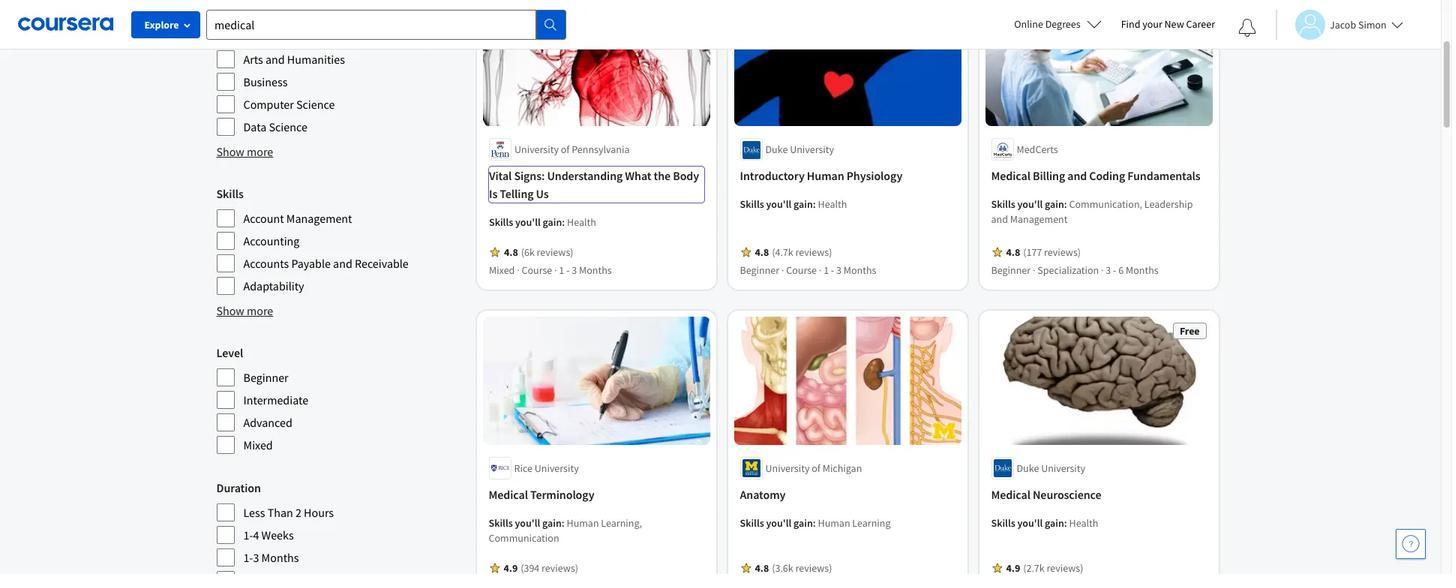 Task type: locate. For each thing, give the bounding box(es) containing it.
2 course from the left
[[787, 264, 817, 277]]

duration group
[[217, 479, 462, 574]]

university for introductory human physiology
[[790, 143, 835, 156]]

introductory human physiology link
[[740, 167, 956, 185]]

you'll up (6k
[[515, 216, 541, 229]]

skills down is
[[489, 216, 513, 229]]

arts
[[244, 52, 263, 67]]

1 show more from the top
[[217, 144, 273, 159]]

duke university
[[766, 143, 835, 156], [1017, 461, 1086, 475]]

arts and humanities
[[244, 52, 345, 67]]

science
[[296, 97, 335, 112], [269, 119, 308, 134]]

1 vertical spatial show more button
[[217, 302, 273, 320]]

1 down 4.8 (4.7k reviews)
[[824, 264, 829, 277]]

1 vertical spatial mixed
[[244, 438, 273, 453]]

0 horizontal spatial beginner
[[244, 370, 289, 385]]

gain for introductory human physiology
[[794, 198, 813, 211]]

accounts
[[244, 256, 289, 271]]

duke up introductory
[[766, 143, 788, 156]]

course for human
[[787, 264, 817, 277]]

1 horizontal spatial duke
[[1017, 461, 1040, 475]]

you'll down medical neuroscience
[[1018, 516, 1043, 530]]

skills you'll gain : health for neuroscience
[[992, 516, 1099, 530]]

0 horizontal spatial 4.8
[[504, 246, 518, 259]]

management inside skills group
[[287, 211, 352, 226]]

6
[[1119, 264, 1124, 277]]

0 vertical spatial 1-
[[244, 528, 253, 543]]

beginner up 'intermediate' on the left bottom
[[244, 370, 289, 385]]

skills you'll gain : health down introductory
[[740, 198, 848, 211]]

university up 'neuroscience'
[[1042, 461, 1086, 475]]

science down humanities
[[296, 97, 335, 112]]

1 vertical spatial show more
[[217, 303, 273, 318]]

1 horizontal spatial skills you'll gain : health
[[740, 198, 848, 211]]

and inside the communication, leadership and management
[[992, 213, 1009, 226]]

beginner inside level 'group'
[[244, 370, 289, 385]]

1- down 4
[[244, 550, 253, 565]]

4.8 left (177
[[1007, 246, 1021, 259]]

skills you'll gain : health
[[740, 198, 848, 211], [489, 216, 596, 229], [992, 516, 1099, 530]]

medical
[[992, 168, 1031, 183], [489, 487, 528, 502], [992, 487, 1031, 502]]

human down medical terminology link
[[567, 516, 599, 530]]

free
[[1180, 325, 1200, 338]]

1 vertical spatial more
[[247, 303, 273, 318]]

university for medical terminology
[[535, 461, 579, 475]]

1 horizontal spatial mixed
[[489, 264, 515, 277]]

online
[[1015, 17, 1044, 31]]

skills group
[[217, 185, 462, 296]]

learning
[[853, 516, 891, 530]]

and right billing
[[1068, 168, 1088, 183]]

accounting
[[244, 233, 300, 248]]

4.8 (177 reviews)
[[1007, 246, 1081, 259]]

0 horizontal spatial duke university
[[766, 143, 835, 156]]

duke for introductory
[[766, 143, 788, 156]]

0 vertical spatial show more button
[[217, 143, 273, 161]]

months
[[579, 264, 612, 277], [844, 264, 877, 277], [1126, 264, 1159, 277], [262, 550, 299, 565]]

human inside introductory human physiology link
[[807, 168, 845, 183]]

university up signs:
[[514, 143, 559, 156]]

0 horizontal spatial of
[[561, 143, 570, 156]]

is
[[489, 186, 497, 201]]

and up 4.8 (177 reviews)
[[992, 213, 1009, 226]]

0 vertical spatial skills you'll gain : health
[[740, 198, 848, 211]]

- for physiology
[[831, 264, 835, 277]]

you'll for medical neuroscience
[[1018, 516, 1043, 530]]

0 horizontal spatial -
[[566, 264, 570, 277]]

and right 'payable'
[[333, 256, 353, 271]]

show more button down data in the top of the page
[[217, 143, 273, 161]]

mixed down advanced
[[244, 438, 273, 453]]

skills you'll gain : health down medical neuroscience
[[992, 516, 1099, 530]]

health down medical neuroscience link
[[1070, 516, 1099, 530]]

reviews) for billing
[[1045, 246, 1081, 259]]

neuroscience
[[1033, 487, 1102, 502]]

0 vertical spatial mixed
[[489, 264, 515, 277]]

- for understanding
[[566, 264, 570, 277]]

skills you'll gain : health down us
[[489, 216, 596, 229]]

medical billing and coding fundamentals link
[[992, 167, 1207, 185]]

medical down medcerts
[[992, 168, 1031, 183]]

2 vertical spatial skills you'll gain : health
[[992, 516, 1099, 530]]

1 horizontal spatial course
[[787, 264, 817, 277]]

gain for vital signs: understanding what the body is telling us
[[543, 216, 562, 229]]

gain for anatomy
[[794, 516, 813, 530]]

university of pennsylvania
[[514, 143, 630, 156]]

1 vertical spatial science
[[269, 119, 308, 134]]

1- down "less" at the bottom of page
[[244, 528, 253, 543]]

3 - from the left
[[1114, 264, 1117, 277]]

payable
[[291, 256, 331, 271]]

human left physiology
[[807, 168, 845, 183]]

coursera image
[[18, 12, 113, 36]]

1 horizontal spatial of
[[812, 461, 821, 475]]

beginner · specialization · 3 - 6 months
[[992, 264, 1159, 277]]

and inside skills group
[[333, 256, 353, 271]]

medical left 'neuroscience'
[[992, 487, 1031, 502]]

2 horizontal spatial health
[[1070, 516, 1099, 530]]

medical down rice
[[489, 487, 528, 502]]

health
[[818, 198, 848, 211], [567, 216, 596, 229], [1070, 516, 1099, 530]]

university for medical neuroscience
[[1042, 461, 1086, 475]]

1- for 4
[[244, 528, 253, 543]]

1 1 from the left
[[559, 264, 564, 277]]

health for physiology
[[818, 198, 848, 211]]

1 vertical spatial skills you'll gain : health
[[489, 216, 596, 229]]

and inside medical billing and coding fundamentals link
[[1068, 168, 1088, 183]]

2 1 from the left
[[824, 264, 829, 277]]

2 horizontal spatial beginner
[[992, 264, 1031, 277]]

1 course from the left
[[522, 264, 552, 277]]

: for medical neuroscience
[[1065, 516, 1068, 530]]

show more for adaptability
[[217, 303, 273, 318]]

1 vertical spatial skills you'll gain :
[[489, 516, 567, 530]]

0 vertical spatial show more
[[217, 144, 273, 159]]

3 reviews) from the left
[[1045, 246, 1081, 259]]

health down introductory human physiology
[[818, 198, 848, 211]]

4.8
[[504, 246, 518, 259], [755, 246, 769, 259], [1007, 246, 1021, 259]]

1 1- from the top
[[244, 528, 253, 543]]

university up introductory human physiology
[[790, 143, 835, 156]]

0 horizontal spatial skills you'll gain :
[[489, 516, 567, 530]]

0 horizontal spatial mixed
[[244, 438, 273, 453]]

show more down adaptability
[[217, 303, 273, 318]]

2 horizontal spatial 4.8
[[1007, 246, 1021, 259]]

1 down 4.8 (6k reviews)
[[559, 264, 564, 277]]

management
[[287, 211, 352, 226], [1011, 213, 1068, 226]]

1 vertical spatial duke university
[[1017, 461, 1086, 475]]

3 4.8 from the left
[[1007, 246, 1021, 259]]

understanding
[[547, 168, 623, 183]]

3 · from the left
[[782, 264, 785, 277]]

online degrees
[[1015, 17, 1081, 31]]

2 horizontal spatial reviews)
[[1045, 246, 1081, 259]]

rice
[[514, 461, 533, 475]]

1 vertical spatial show
[[217, 303, 245, 318]]

1 horizontal spatial 1
[[824, 264, 829, 277]]

you'll down introductory
[[767, 198, 792, 211]]

skills you'll gain : up communication
[[489, 516, 567, 530]]

4.8 left (4.7k
[[755, 246, 769, 259]]

course for signs:
[[522, 264, 552, 277]]

0 vertical spatial duke
[[766, 143, 788, 156]]

you'll for introductory human physiology
[[767, 198, 792, 211]]

of left michigan
[[812, 461, 821, 475]]

skills you'll gain : down billing
[[992, 198, 1070, 211]]

show more button
[[217, 143, 273, 161], [217, 302, 273, 320]]

skills up account
[[217, 186, 244, 201]]

-
[[566, 264, 570, 277], [831, 264, 835, 277], [1114, 264, 1117, 277]]

show more button for data science
[[217, 143, 273, 161]]

course down 4.8 (4.7k reviews)
[[787, 264, 817, 277]]

: up 4.8 (6k reviews)
[[562, 216, 565, 229]]

and right arts
[[266, 52, 285, 67]]

: down billing
[[1065, 198, 1068, 211]]

1 vertical spatial 1-
[[244, 550, 253, 565]]

of for anatomy
[[812, 461, 821, 475]]

4.8 (4.7k reviews)
[[755, 246, 833, 259]]

1 - from the left
[[566, 264, 570, 277]]

gain down introductory human physiology
[[794, 198, 813, 211]]

help center image
[[1403, 535, 1421, 553]]

university up anatomy
[[766, 461, 810, 475]]

weeks
[[262, 528, 294, 543]]

2 horizontal spatial skills you'll gain : health
[[992, 516, 1099, 530]]

more down data in the top of the page
[[247, 144, 273, 159]]

2 1- from the top
[[244, 550, 253, 565]]

:
[[813, 198, 816, 211], [1065, 198, 1068, 211], [562, 216, 565, 229], [562, 516, 565, 530], [813, 516, 816, 530], [1065, 516, 1068, 530]]

duke for medical
[[1017, 461, 1040, 475]]

0 vertical spatial duke university
[[766, 143, 835, 156]]

beginner for introductory
[[740, 264, 780, 277]]

career
[[1187, 17, 1216, 31]]

1 vertical spatial health
[[567, 216, 596, 229]]

0 horizontal spatial course
[[522, 264, 552, 277]]

2 4.8 from the left
[[755, 246, 769, 259]]

management up accounts payable and receivable
[[287, 211, 352, 226]]

0 horizontal spatial management
[[287, 211, 352, 226]]

mixed for mixed · course · 1 - 3 months
[[489, 264, 515, 277]]

4.8 (6k reviews)
[[504, 246, 573, 259]]

0 horizontal spatial skills you'll gain : health
[[489, 216, 596, 229]]

terminology
[[531, 487, 595, 502]]

show down data in the top of the page
[[217, 144, 245, 159]]

None search field
[[206, 9, 567, 39]]

: down 'neuroscience'
[[1065, 516, 1068, 530]]

1 horizontal spatial -
[[831, 264, 835, 277]]

business
[[244, 74, 288, 89]]

duke
[[766, 143, 788, 156], [1017, 461, 1040, 475]]

0 vertical spatial skills you'll gain :
[[992, 198, 1070, 211]]

medical terminology link
[[489, 485, 704, 503]]

gain down us
[[543, 216, 562, 229]]

duke up medical neuroscience
[[1017, 461, 1040, 475]]

of
[[561, 143, 570, 156], [812, 461, 821, 475]]

2 show more from the top
[[217, 303, 273, 318]]

1 horizontal spatial beginner
[[740, 264, 780, 277]]

2 - from the left
[[831, 264, 835, 277]]

management inside the communication, leadership and management
[[1011, 213, 1068, 226]]

anatomy link
[[740, 485, 956, 503]]

more for data science
[[247, 144, 273, 159]]

duke university for neuroscience
[[1017, 461, 1086, 475]]

0 vertical spatial science
[[296, 97, 335, 112]]

medical for medical neuroscience
[[992, 487, 1031, 502]]

0 horizontal spatial 1
[[559, 264, 564, 277]]

university up terminology at the left
[[535, 461, 579, 475]]

·
[[517, 264, 519, 277], [554, 264, 557, 277], [782, 264, 785, 277], [819, 264, 822, 277], [1033, 264, 1036, 277], [1102, 264, 1104, 277]]

2 more from the top
[[247, 303, 273, 318]]

: down anatomy "link"
[[813, 516, 816, 530]]

pennsylvania
[[572, 143, 630, 156]]

- down 4.8 (6k reviews)
[[566, 264, 570, 277]]

health down vital signs: understanding what the body is telling us
[[567, 216, 596, 229]]

university
[[514, 143, 559, 156], [790, 143, 835, 156], [535, 461, 579, 475], [766, 461, 810, 475], [1042, 461, 1086, 475]]

mixed down 4.8 (6k reviews)
[[489, 264, 515, 277]]

1 horizontal spatial 4.8
[[755, 246, 769, 259]]

explore
[[144, 18, 179, 32]]

2 reviews) from the left
[[796, 246, 833, 259]]

course down 4.8 (6k reviews)
[[522, 264, 552, 277]]

management up 4.8 (177 reviews)
[[1011, 213, 1068, 226]]

learning,
[[601, 516, 642, 530]]

skills down medical neuroscience
[[992, 516, 1016, 530]]

1 more from the top
[[247, 144, 273, 159]]

2 show more button from the top
[[217, 302, 273, 320]]

and for communication, leadership and management
[[992, 213, 1009, 226]]

physiology
[[847, 168, 903, 183]]

1 vertical spatial of
[[812, 461, 821, 475]]

you'll down anatomy
[[767, 516, 792, 530]]

1 horizontal spatial duke university
[[1017, 461, 1086, 475]]

1 horizontal spatial management
[[1011, 213, 1068, 226]]

medical neuroscience link
[[992, 485, 1207, 503]]

1 horizontal spatial health
[[818, 198, 848, 211]]

beginner for medical
[[992, 264, 1031, 277]]

1 horizontal spatial skills you'll gain :
[[992, 198, 1070, 211]]

0 vertical spatial health
[[818, 198, 848, 211]]

2 show from the top
[[217, 303, 245, 318]]

find your new career
[[1122, 17, 1216, 31]]

show for data science
[[217, 144, 245, 159]]

0 horizontal spatial health
[[567, 216, 596, 229]]

more down adaptability
[[247, 303, 273, 318]]

online degrees button
[[1003, 8, 1114, 41]]

show up "level"
[[217, 303, 245, 318]]

0 horizontal spatial reviews)
[[537, 246, 573, 259]]

show more
[[217, 144, 273, 159], [217, 303, 273, 318]]

reviews) up "mixed · course · 1 - 3 months"
[[537, 246, 573, 259]]

- left 6
[[1114, 264, 1117, 277]]

- down 4.8 (4.7k reviews)
[[831, 264, 835, 277]]

skills you'll gain : human learning
[[740, 516, 891, 530]]

jacob simon button
[[1277, 9, 1404, 39]]

1 vertical spatial duke
[[1017, 461, 1040, 475]]

skills down anatomy
[[740, 516, 765, 530]]

duke university up medical neuroscience
[[1017, 461, 1086, 475]]

0 vertical spatial show
[[217, 144, 245, 159]]

1 reviews) from the left
[[537, 246, 573, 259]]

6 · from the left
[[1102, 264, 1104, 277]]

subject group
[[217, 26, 462, 137]]

skills
[[217, 186, 244, 201], [740, 198, 765, 211], [992, 198, 1016, 211], [489, 216, 513, 229], [489, 516, 513, 530], [740, 516, 765, 530], [992, 516, 1016, 530]]

science down computer science at left
[[269, 119, 308, 134]]

beginner down (4.7k
[[740, 264, 780, 277]]

you'll for anatomy
[[767, 516, 792, 530]]

gain
[[794, 198, 813, 211], [1045, 198, 1065, 211], [543, 216, 562, 229], [543, 516, 562, 530], [794, 516, 813, 530], [1045, 516, 1065, 530]]

1 show from the top
[[217, 144, 245, 159]]

account
[[244, 211, 284, 226]]

0 horizontal spatial duke
[[766, 143, 788, 156]]

2 horizontal spatial -
[[1114, 264, 1117, 277]]

and inside subject group
[[266, 52, 285, 67]]

show more button down adaptability
[[217, 302, 273, 320]]

and
[[266, 52, 285, 67], [1068, 168, 1088, 183], [992, 213, 1009, 226], [333, 256, 353, 271]]

level group
[[217, 344, 462, 455]]

mixed for mixed
[[244, 438, 273, 453]]

and for medical billing and coding fundamentals
[[1068, 168, 1088, 183]]

gain down medical neuroscience
[[1045, 516, 1065, 530]]

1 horizontal spatial reviews)
[[796, 246, 833, 259]]

2 · from the left
[[554, 264, 557, 277]]

duke university up introductory human physiology
[[766, 143, 835, 156]]

1 show more button from the top
[[217, 143, 273, 161]]

communication,
[[1070, 198, 1143, 211]]

mixed inside level 'group'
[[244, 438, 273, 453]]

gain down anatomy "link"
[[794, 516, 813, 530]]

intermediate
[[244, 392, 309, 408]]

of up understanding
[[561, 143, 570, 156]]

vital signs: understanding what the body is telling us
[[489, 168, 699, 201]]

beginner down (177
[[992, 264, 1031, 277]]

: down introductory human physiology
[[813, 198, 816, 211]]

: for anatomy
[[813, 516, 816, 530]]

human
[[807, 168, 845, 183], [567, 516, 599, 530], [818, 516, 851, 530]]

0 vertical spatial more
[[247, 144, 273, 159]]

0 vertical spatial of
[[561, 143, 570, 156]]

find
[[1122, 17, 1141, 31]]

reviews) up beginner · course · 1 - 3 months
[[796, 246, 833, 259]]

1-
[[244, 528, 253, 543], [244, 550, 253, 565]]

1 4.8 from the left
[[504, 246, 518, 259]]

show more down data in the top of the page
[[217, 144, 273, 159]]

4.8 for vital signs: understanding what the body is telling us
[[504, 246, 518, 259]]

: for vital signs: understanding what the body is telling us
[[562, 216, 565, 229]]

4.8 left (6k
[[504, 246, 518, 259]]

reviews) up "specialization"
[[1045, 246, 1081, 259]]

new
[[1165, 17, 1185, 31]]



Task type: describe. For each thing, give the bounding box(es) containing it.
duration
[[217, 480, 261, 495]]

advanced
[[244, 415, 293, 430]]

show more button for adaptability
[[217, 302, 273, 320]]

communication, leadership and management
[[992, 198, 1194, 226]]

computer
[[244, 97, 294, 112]]

less
[[244, 505, 265, 520]]

4 · from the left
[[819, 264, 822, 277]]

vital signs: understanding what the body is telling us link
[[489, 167, 704, 203]]

simon
[[1359, 18, 1387, 31]]

introductory
[[740, 168, 805, 183]]

: for introductory human physiology
[[813, 198, 816, 211]]

signs:
[[514, 168, 545, 183]]

1 for human
[[824, 264, 829, 277]]

coding
[[1090, 168, 1126, 183]]

medical for medical terminology
[[489, 487, 528, 502]]

beginner · course · 1 - 3 months
[[740, 264, 877, 277]]

science for computer science
[[296, 97, 335, 112]]

hours
[[304, 505, 334, 520]]

human inside human learning, communication
[[567, 516, 599, 530]]

university of michigan
[[766, 461, 863, 475]]

2
[[296, 505, 302, 520]]

account management
[[244, 211, 352, 226]]

4.8 for introductory human physiology
[[755, 246, 769, 259]]

the
[[654, 168, 671, 183]]

than
[[268, 505, 293, 520]]

: down terminology at the left
[[562, 516, 565, 530]]

data science
[[244, 119, 308, 134]]

(6k
[[521, 246, 535, 259]]

science for data science
[[269, 119, 308, 134]]

(4.7k
[[772, 246, 794, 259]]

5 · from the left
[[1033, 264, 1036, 277]]

less than 2 hours
[[244, 505, 334, 520]]

telling
[[500, 186, 534, 201]]

you'll for vital signs: understanding what the body is telling us
[[515, 216, 541, 229]]

reviews) for human
[[796, 246, 833, 259]]

show more for data science
[[217, 144, 273, 159]]

michigan
[[823, 461, 863, 475]]

skills up communication
[[489, 516, 513, 530]]

gain for medical neuroscience
[[1045, 516, 1065, 530]]

medical for medical billing and coding fundamentals
[[992, 168, 1031, 183]]

explore button
[[131, 11, 200, 38]]

and for accounts payable and receivable
[[333, 256, 353, 271]]

you'll up communication
[[515, 516, 541, 530]]

1-3 months
[[244, 550, 299, 565]]

skills you'll gain : health for human
[[740, 198, 848, 211]]

you'll down billing
[[1018, 198, 1043, 211]]

jacob
[[1331, 18, 1357, 31]]

level
[[217, 345, 243, 360]]

skills you'll gain : for billing
[[992, 198, 1070, 211]]

specialization
[[1038, 264, 1100, 277]]

1-4 weeks
[[244, 528, 294, 543]]

introductory human physiology
[[740, 168, 903, 183]]

us
[[536, 186, 549, 201]]

find your new career link
[[1114, 15, 1223, 34]]

What do you want to learn? text field
[[206, 9, 537, 39]]

gain down terminology at the left
[[543, 516, 562, 530]]

months for physiology
[[844, 264, 877, 277]]

gain down billing
[[1045, 198, 1065, 211]]

1 · from the left
[[517, 264, 519, 277]]

computer science
[[244, 97, 335, 112]]

billing
[[1033, 168, 1066, 183]]

3 inside duration group
[[253, 550, 259, 565]]

medical neuroscience
[[992, 487, 1102, 502]]

your
[[1143, 17, 1163, 31]]

degrees
[[1046, 17, 1081, 31]]

accounts payable and receivable
[[244, 256, 409, 271]]

show for adaptability
[[217, 303, 245, 318]]

skills you'll gain : for terminology
[[489, 516, 567, 530]]

human down anatomy "link"
[[818, 516, 851, 530]]

health for understanding
[[567, 216, 596, 229]]

anatomy
[[740, 487, 786, 502]]

- for and
[[1114, 264, 1117, 277]]

leadership
[[1145, 198, 1194, 211]]

vital
[[489, 168, 512, 183]]

of for vital signs: understanding what the body is telling us
[[561, 143, 570, 156]]

fundamentals
[[1128, 168, 1201, 183]]

subject
[[217, 27, 255, 42]]

months inside duration group
[[262, 550, 299, 565]]

skills you'll gain : health for signs:
[[489, 216, 596, 229]]

humanities
[[287, 52, 345, 67]]

1 for signs:
[[559, 264, 564, 277]]

4
[[253, 528, 259, 543]]

adaptability
[[244, 278, 304, 293]]

rice university
[[514, 461, 579, 475]]

(177
[[1024, 246, 1043, 259]]

human learning, communication
[[489, 516, 642, 545]]

duke university for human
[[766, 143, 835, 156]]

1- for 3
[[244, 550, 253, 565]]

data
[[244, 119, 267, 134]]

mixed · course · 1 - 3 months
[[489, 264, 612, 277]]

body
[[673, 168, 699, 183]]

2 vertical spatial health
[[1070, 516, 1099, 530]]

medcerts
[[1017, 143, 1059, 156]]

show notifications image
[[1239, 19, 1257, 37]]

skills up 4.8 (177 reviews)
[[992, 198, 1016, 211]]

medical billing and coding fundamentals
[[992, 168, 1201, 183]]

skills down introductory
[[740, 198, 765, 211]]

more for adaptability
[[247, 303, 273, 318]]

months for and
[[1126, 264, 1159, 277]]

what
[[625, 168, 651, 183]]

receivable
[[355, 256, 409, 271]]

months for understanding
[[579, 264, 612, 277]]

jacob simon
[[1331, 18, 1387, 31]]

medical terminology
[[489, 487, 595, 502]]

reviews) for signs:
[[537, 246, 573, 259]]

4.8 for medical billing and coding fundamentals
[[1007, 246, 1021, 259]]

skills inside group
[[217, 186, 244, 201]]

communication
[[489, 531, 560, 545]]



Task type: vqa. For each thing, say whether or not it's contained in the screenshot.
Health corresponding to Physiology
yes



